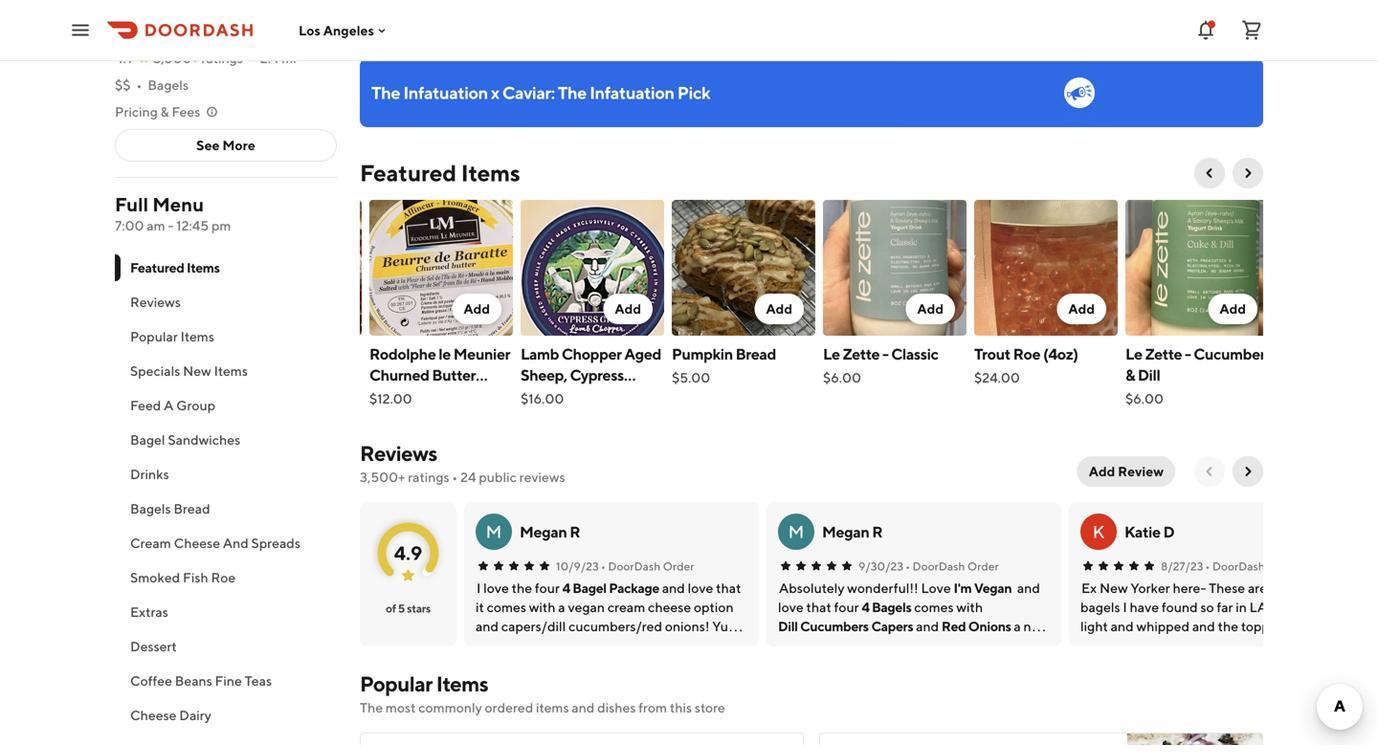Task type: locate. For each thing, give the bounding box(es) containing it.
doordash up i'm
[[913, 560, 966, 574]]

• doordash order up package
[[601, 560, 695, 574]]

2 doordash from the left
[[913, 560, 966, 574]]

1 horizontal spatial r
[[873, 523, 883, 542]]

bagels bread
[[130, 501, 210, 517]]

24
[[461, 470, 476, 486]]

3,500+ down reviews link
[[360, 470, 405, 486]]

most
[[386, 701, 416, 716]]

0 vertical spatial dill
[[1138, 366, 1161, 384]]

1 le from the left
[[824, 345, 840, 363]]

1 horizontal spatial reviews
[[360, 441, 437, 466]]

popular for popular items
[[130, 329, 178, 345]]

1 horizontal spatial megan r
[[823, 523, 883, 542]]

roe left (4oz) on the right top of page
[[1014, 345, 1041, 363]]

1 horizontal spatial roe
[[1014, 345, 1041, 363]]

full
[[115, 193, 149, 216]]

5 add button from the left
[[1058, 294, 1107, 325]]

1 vertical spatial 4
[[862, 600, 870, 616]]

1 horizontal spatial 3,500+
[[360, 470, 405, 486]]

0 horizontal spatial r
[[570, 523, 580, 542]]

$$
[[115, 77, 131, 93]]

add button up "classic"
[[906, 294, 956, 325]]

0 horizontal spatial megan
[[520, 523, 567, 542]]

2 • doordash order from the left
[[906, 560, 999, 574]]

aged
[[625, 345, 662, 363]]

4 add button from the left
[[906, 294, 956, 325]]

featured inside "heading"
[[360, 159, 457, 187]]

0 horizontal spatial dill
[[779, 619, 798, 635]]

1 r from the left
[[570, 523, 580, 542]]

featured items up rodolphe le meunier churned butter (salted) image on the left
[[360, 159, 521, 187]]

& inside le zette - cucumber & dill $6.00
[[1126, 366, 1136, 384]]

• inside reviews 3,500+ ratings • 24 public reviews
[[452, 470, 458, 486]]

cheese down coffee
[[130, 708, 177, 724]]

pumpkin bread $5.00
[[672, 345, 777, 386]]

1 horizontal spatial 4.9
[[394, 542, 423, 565]]

reviews link
[[360, 441, 437, 466]]

0 horizontal spatial m
[[486, 522, 502, 542]]

add button for le zette - classic
[[906, 294, 956, 325]]

add button up "meunier"
[[452, 294, 502, 325]]

0 vertical spatial ratings
[[202, 50, 243, 66]]

add review
[[1090, 464, 1164, 480]]

ordered
[[485, 701, 534, 716]]

doordash for 9/30/23
[[913, 560, 966, 574]]

megan r up 9/30/23
[[823, 523, 883, 542]]

beans
[[175, 674, 212, 689]]

bagels inside button
[[130, 501, 171, 517]]

i'm vegan 4 bagels dill cucumbers capers
[[779, 581, 1013, 635]]

0 vertical spatial cheese
[[174, 536, 220, 552]]

roe right fish
[[211, 570, 236, 586]]

add left review on the right bottom of the page
[[1090, 464, 1116, 480]]

0 vertical spatial 12:45
[[271, 23, 303, 39]]

1 horizontal spatial bagel
[[573, 581, 607, 597]]

(4oz)
[[1044, 345, 1079, 363]]

1 horizontal spatial zette
[[1146, 345, 1183, 363]]

le right (4oz) on the right top of page
[[1126, 345, 1143, 363]]

1 horizontal spatial -
[[883, 345, 889, 363]]

• right 9/30/23
[[906, 560, 911, 574]]

• left "24"
[[452, 470, 458, 486]]

add button up the cucumber
[[1209, 294, 1258, 325]]

0 horizontal spatial featured
[[130, 260, 184, 276]]

specials new items button
[[115, 354, 337, 389]]

infatuation
[[403, 82, 488, 103], [590, 82, 675, 103]]

0 vertical spatial featured
[[360, 159, 457, 187]]

0 horizontal spatial le
[[824, 345, 840, 363]]

0 horizontal spatial -
[[168, 218, 174, 234]]

0 horizontal spatial 12:45
[[176, 218, 209, 234]]

specials new items
[[130, 363, 248, 379]]

r for 9/30/23
[[873, 523, 883, 542]]

4.9 up the $$
[[115, 50, 134, 66]]

bread inside "pumpkin bread $5.00"
[[736, 345, 777, 363]]

menu
[[152, 193, 204, 216]]

- right am
[[168, 218, 174, 234]]

the left most
[[360, 701, 383, 716]]

1 horizontal spatial dill
[[1138, 366, 1161, 384]]

0 vertical spatial featured items
[[360, 159, 521, 187]]

12:45 down menu
[[176, 218, 209, 234]]

extras button
[[115, 596, 337, 630]]

featured items heading
[[360, 158, 521, 189]]

featured items down am
[[130, 260, 220, 276]]

open now
[[132, 23, 195, 39]]

0 vertical spatial roe
[[1014, 345, 1041, 363]]

add button up "pumpkin bread $5.00"
[[755, 294, 804, 325]]

1 m from the left
[[486, 522, 502, 542]]

2 add button from the left
[[604, 294, 653, 325]]

- inside le zette - classic $6.00
[[883, 345, 889, 363]]

bagels
[[148, 77, 189, 93], [130, 501, 171, 517], [872, 600, 912, 616]]

katie
[[1125, 523, 1161, 542]]

popular inside button
[[130, 329, 178, 345]]

le for le zette - cucumber & dill
[[1126, 345, 1143, 363]]

zette for $6.00
[[843, 345, 880, 363]]

r for 10/9/23
[[570, 523, 580, 542]]

0 vertical spatial &
[[161, 104, 169, 120]]

r up 10/9/23
[[570, 523, 580, 542]]

doordash for 10/9/23
[[608, 560, 661, 574]]

1 vertical spatial 3,500+
[[360, 470, 405, 486]]

spreads
[[251, 536, 301, 552]]

2 horizontal spatial -
[[1186, 345, 1192, 363]]

1 vertical spatial reviews
[[360, 441, 437, 466]]

r
[[570, 523, 580, 542], [873, 523, 883, 542]]

1 horizontal spatial popular
[[360, 672, 433, 697]]

r up 9/30/23
[[873, 523, 883, 542]]

ratings down closes
[[202, 50, 243, 66]]

trout
[[975, 345, 1011, 363]]

1 horizontal spatial ratings
[[408, 470, 450, 486]]

reviews down $12.00
[[360, 441, 437, 466]]

at
[[256, 23, 268, 39]]

previous button of carousel image
[[1203, 166, 1218, 181]]

0 horizontal spatial 4
[[563, 581, 571, 597]]

0 vertical spatial 3,500+
[[154, 50, 199, 66]]

1 megan from the left
[[520, 523, 567, 542]]

4 up cucumbers
[[862, 600, 870, 616]]

cheese inside 'button'
[[130, 708, 177, 724]]

0 horizontal spatial infatuation
[[403, 82, 488, 103]]

1 horizontal spatial m
[[789, 522, 805, 542]]

zette left the cucumber
[[1146, 345, 1183, 363]]

cheese
[[174, 536, 220, 552], [130, 708, 177, 724]]

reviews inside button
[[130, 294, 181, 310]]

1 vertical spatial bagels
[[130, 501, 171, 517]]

$24.00
[[975, 370, 1021, 386]]

add button up (4oz) on the right top of page
[[1058, 294, 1107, 325]]

12:45 right at in the left of the page
[[271, 23, 303, 39]]

3 • doordash order from the left
[[1206, 560, 1300, 574]]

megan r up 10/9/23
[[520, 523, 580, 542]]

cream
[[130, 536, 171, 552]]

1 vertical spatial bagel
[[573, 581, 607, 597]]

red
[[942, 619, 967, 635]]

bagel down 10/9/23
[[573, 581, 607, 597]]

0 vertical spatial 4.9
[[115, 50, 134, 66]]

4 inside button
[[563, 581, 571, 597]]

1 vertical spatial dill
[[779, 619, 798, 635]]

2 megan r from the left
[[823, 523, 883, 542]]

0 vertical spatial reviews
[[130, 294, 181, 310]]

1 megan r from the left
[[520, 523, 580, 542]]

le inside le zette - cucumber & dill $6.00
[[1126, 345, 1143, 363]]

1 vertical spatial 12:45
[[176, 218, 209, 234]]

1 vertical spatial 4.9
[[394, 542, 423, 565]]

add up the cucumber
[[1220, 301, 1247, 317]]

next button of carousel image
[[1241, 166, 1256, 181]]

pm
[[306, 23, 327, 39]]

featured
[[360, 159, 457, 187], [130, 260, 184, 276]]

0 horizontal spatial 4.9
[[115, 50, 134, 66]]

0 horizontal spatial roe
[[211, 570, 236, 586]]

- left the cucumber
[[1186, 345, 1192, 363]]

megan up 9/30/23
[[823, 523, 870, 542]]

add for lamb chopper aged sheep, cypress grove
[[615, 301, 642, 317]]

megan r for 9/30/23
[[823, 523, 883, 542]]

2 zette from the left
[[1146, 345, 1183, 363]]

add up "meunier"
[[464, 301, 490, 317]]

doordash
[[608, 560, 661, 574], [913, 560, 966, 574], [1213, 560, 1266, 574]]

infatuation left x
[[403, 82, 488, 103]]

doordash right 8/27/23
[[1213, 560, 1266, 574]]

1 horizontal spatial 12:45
[[271, 23, 303, 39]]

dairy
[[179, 708, 211, 724]]

2 horizontal spatial order
[[1268, 560, 1300, 574]]

zette left "classic"
[[843, 345, 880, 363]]

0 vertical spatial 4
[[563, 581, 571, 597]]

items up new
[[181, 329, 214, 345]]

2 horizontal spatial doordash
[[1213, 560, 1266, 574]]

1 horizontal spatial $6.00
[[1126, 391, 1164, 407]]

0 vertical spatial bagel
[[130, 432, 165, 448]]

megan r for 10/9/23
[[520, 523, 580, 542]]

feed a group button
[[115, 389, 337, 423]]

3 doordash from the left
[[1213, 560, 1266, 574]]

1 horizontal spatial • doordash order
[[906, 560, 999, 574]]

0 horizontal spatial &
[[161, 104, 169, 120]]

le for le zette - classic
[[824, 345, 840, 363]]

popular items button
[[115, 320, 337, 354]]

reviews up 'popular items'
[[130, 294, 181, 310]]

1 horizontal spatial &
[[1126, 366, 1136, 384]]

store
[[695, 701, 726, 716]]

0 horizontal spatial reviews
[[130, 294, 181, 310]]

4.9 up of 5 stars
[[394, 542, 423, 565]]

trout roe (4oz) image
[[975, 200, 1119, 336]]

1 horizontal spatial infatuation
[[590, 82, 675, 103]]

0 vertical spatial bread
[[736, 345, 777, 363]]

zette inside le zette - cucumber & dill $6.00
[[1146, 345, 1183, 363]]

0 horizontal spatial bread
[[174, 501, 210, 517]]

lamb chopper aged sheep, cypress grove image
[[521, 200, 665, 336]]

bread for bagels
[[174, 501, 210, 517]]

1 horizontal spatial 4
[[862, 600, 870, 616]]

1 vertical spatial bread
[[174, 501, 210, 517]]

1 vertical spatial $6.00
[[1126, 391, 1164, 407]]

order for 9/30/23
[[968, 560, 999, 574]]

1 vertical spatial ratings
[[408, 470, 450, 486]]

rodolphe
[[370, 345, 436, 363]]

items down x
[[461, 159, 521, 187]]

ratings
[[202, 50, 243, 66], [408, 470, 450, 486]]

pick
[[678, 82, 711, 103]]

0 horizontal spatial ratings
[[202, 50, 243, 66]]

popular for popular items the most commonly ordered items and dishes from this store
[[360, 672, 433, 697]]

• left 2.4
[[249, 50, 255, 66]]

1 horizontal spatial doordash
[[913, 560, 966, 574]]

from
[[639, 701, 668, 716]]

drinks
[[130, 467, 169, 483]]

bread inside button
[[174, 501, 210, 517]]

zette inside le zette - classic $6.00
[[843, 345, 880, 363]]

bagel up drinks
[[130, 432, 165, 448]]

dill
[[1138, 366, 1161, 384], [779, 619, 798, 635]]

1 doordash from the left
[[608, 560, 661, 574]]

reviews 3,500+ ratings • 24 public reviews
[[360, 441, 566, 486]]

- inside le zette - cucumber & dill $6.00
[[1186, 345, 1192, 363]]

0 horizontal spatial order
[[663, 560, 695, 574]]

order
[[663, 560, 695, 574], [968, 560, 999, 574], [1268, 560, 1300, 574]]

6 add button from the left
[[1209, 294, 1258, 325]]

cheese dairy
[[130, 708, 211, 724]]

k
[[1093, 522, 1105, 542]]

1 horizontal spatial order
[[968, 560, 999, 574]]

bagels up the cream
[[130, 501, 171, 517]]

le left "classic"
[[824, 345, 840, 363]]

feed a group
[[130, 398, 216, 414]]

bagels up 'capers'
[[872, 600, 912, 616]]

1 horizontal spatial featured items
[[360, 159, 521, 187]]

• right now
[[201, 23, 207, 39]]

- left "classic"
[[883, 345, 889, 363]]

cypress
[[570, 366, 624, 384]]

12:45 inside full menu 7:00 am - 12:45 pm
[[176, 218, 209, 234]]

cream cheese and spreads button
[[115, 527, 337, 561]]

los
[[299, 22, 321, 38]]

infatuation left pick
[[590, 82, 675, 103]]

3,500+ down now
[[154, 50, 199, 66]]

0 horizontal spatial doordash
[[608, 560, 661, 574]]

3 add button from the left
[[755, 294, 804, 325]]

megan up 10/9/23
[[520, 523, 567, 542]]

1 vertical spatial popular
[[360, 672, 433, 697]]

0 vertical spatial popular
[[130, 329, 178, 345]]

10/9/23
[[556, 560, 599, 574]]

- inside full menu 7:00 am - 12:45 pm
[[168, 218, 174, 234]]

megan r
[[520, 523, 580, 542], [823, 523, 883, 542]]

reviews inside reviews 3,500+ ratings • 24 public reviews
[[360, 441, 437, 466]]

ratings down reviews link
[[408, 470, 450, 486]]

bread up cream cheese and spreads on the left bottom of page
[[174, 501, 210, 517]]

1 vertical spatial &
[[1126, 366, 1136, 384]]

• doordash order for 9/30/23
[[906, 560, 999, 574]]

$6.00 inside le zette - classic $6.00
[[824, 370, 862, 386]]

2 order from the left
[[968, 560, 999, 574]]

bagels up pricing & fees 'button' at the top left of the page
[[148, 77, 189, 93]]

0 horizontal spatial 3,500+
[[154, 50, 199, 66]]

reviews for reviews 3,500+ ratings • 24 public reviews
[[360, 441, 437, 466]]

the right caviar:
[[558, 82, 587, 103]]

$6.50 button
[[215, 196, 366, 399]]

2 vertical spatial bagels
[[872, 600, 912, 616]]

0 horizontal spatial • doordash order
[[601, 560, 695, 574]]

1 vertical spatial cheese
[[130, 708, 177, 724]]

• doordash order right 8/27/23
[[1206, 560, 1300, 574]]

commonly
[[419, 701, 482, 716]]

specials
[[130, 363, 180, 379]]

popular up specials
[[130, 329, 178, 345]]

•
[[201, 23, 207, 39], [249, 50, 255, 66], [136, 77, 142, 93], [452, 470, 458, 486], [601, 560, 606, 574], [906, 560, 911, 574], [1206, 560, 1211, 574]]

and
[[572, 701, 595, 716]]

katie d
[[1125, 523, 1175, 542]]

2 le from the left
[[1126, 345, 1143, 363]]

los angeles
[[299, 22, 374, 38]]

the down "angeles"
[[372, 82, 400, 103]]

dessert
[[130, 639, 177, 655]]

more
[[223, 137, 256, 153]]

bagels bread button
[[115, 492, 337, 527]]

add up the 'aged'
[[615, 301, 642, 317]]

1 vertical spatial roe
[[211, 570, 236, 586]]

popular up most
[[360, 672, 433, 697]]

1 horizontal spatial featured
[[360, 159, 457, 187]]

add up "classic"
[[918, 301, 944, 317]]

• right the $$
[[136, 77, 142, 93]]

capers
[[872, 619, 914, 635]]

1 add button from the left
[[452, 294, 502, 325]]

coffee
[[130, 674, 172, 689]]

add for le zette - classic
[[918, 301, 944, 317]]

zette for &
[[1146, 345, 1183, 363]]

1 • doordash order from the left
[[601, 560, 695, 574]]

0 horizontal spatial popular
[[130, 329, 178, 345]]

1 horizontal spatial bread
[[736, 345, 777, 363]]

add up "pumpkin bread $5.00"
[[767, 301, 793, 317]]

2 m from the left
[[789, 522, 805, 542]]

1 horizontal spatial le
[[1126, 345, 1143, 363]]

2 horizontal spatial • doordash order
[[1206, 560, 1300, 574]]

add for rodolphe le meunier churned butter (salted)
[[464, 301, 490, 317]]

bread right pumpkin
[[736, 345, 777, 363]]

popular inside popular items the most commonly ordered items and dishes from this store
[[360, 672, 433, 697]]

0 horizontal spatial $6.00
[[824, 370, 862, 386]]

1 horizontal spatial megan
[[823, 523, 870, 542]]

open
[[132, 23, 167, 39]]

add up (4oz) on the right top of page
[[1069, 301, 1096, 317]]

doordash up package
[[608, 560, 661, 574]]

1 vertical spatial featured items
[[130, 260, 220, 276]]

4 down 10/9/23
[[563, 581, 571, 597]]

1 zette from the left
[[843, 345, 880, 363]]

0 vertical spatial $6.00
[[824, 370, 862, 386]]

• doordash order up i'm
[[906, 560, 999, 574]]

items up commonly
[[436, 672, 488, 697]]

$12.00
[[370, 391, 412, 407]]

1 order from the left
[[663, 560, 695, 574]]

2 megan from the left
[[823, 523, 870, 542]]

cheese up fish
[[174, 536, 220, 552]]

le inside le zette - classic $6.00
[[824, 345, 840, 363]]

add button for pumpkin bread
[[755, 294, 804, 325]]

2 r from the left
[[873, 523, 883, 542]]

notification bell image
[[1195, 19, 1218, 42]]

add button up the 'aged'
[[604, 294, 653, 325]]

3 order from the left
[[1268, 560, 1300, 574]]

8/27/23
[[1162, 560, 1204, 574]]

0 horizontal spatial zette
[[843, 345, 880, 363]]

0 vertical spatial bagels
[[148, 77, 189, 93]]

0 horizontal spatial megan r
[[520, 523, 580, 542]]



Task type: describe. For each thing, give the bounding box(es) containing it.
4 bagel package
[[563, 581, 660, 597]]

3,500+ inside reviews 3,500+ ratings • 24 public reviews
[[360, 470, 405, 486]]

- for le zette - cucumber & dill
[[1186, 345, 1192, 363]]

add button for le zette - cucumber & dill
[[1209, 294, 1258, 325]]

5
[[398, 602, 405, 616]]

next image
[[1241, 464, 1256, 480]]

$6.50
[[218, 370, 255, 386]]

(salted)
[[370, 387, 423, 406]]

pm
[[212, 218, 231, 234]]

rodolphe le meunier churned butter (salted)
[[370, 345, 511, 406]]

le
[[439, 345, 451, 363]]

items right new
[[214, 363, 248, 379]]

the inside popular items the most commonly ordered items and dishes from this store
[[360, 701, 383, 716]]

add for le zette - cucumber & dill
[[1220, 301, 1247, 317]]

sandwiches
[[168, 432, 241, 448]]

lamb chopper aged sheep, cypress grove
[[521, 345, 662, 406]]

classic
[[892, 345, 939, 363]]

see
[[196, 137, 220, 153]]

fine
[[215, 674, 242, 689]]

m for 9/30/23
[[789, 522, 805, 542]]

full menu 7:00 am - 12:45 pm
[[115, 193, 231, 234]]

the infatuation x caviar: the infatuation pick
[[372, 82, 711, 103]]

bagel sandwiches button
[[115, 423, 337, 458]]

7:00
[[115, 218, 144, 234]]

add review button
[[1078, 457, 1176, 487]]

smoked
[[130, 570, 180, 586]]

dishes
[[598, 701, 636, 716]]

pricing
[[115, 104, 158, 120]]

sheep,
[[521, 366, 568, 384]]

• doordash order for 10/9/23
[[601, 560, 695, 574]]

of
[[386, 602, 396, 616]]

add for trout roe (4oz)
[[1069, 301, 1096, 317]]

add inside button
[[1090, 464, 1116, 480]]

add button for lamb chopper aged sheep, cypress grove
[[604, 294, 653, 325]]

pumpkin bread image
[[672, 200, 816, 336]]

4 bagels button
[[862, 599, 912, 618]]

order for 10/9/23
[[663, 560, 695, 574]]

extras
[[130, 605, 168, 621]]

group
[[176, 398, 216, 414]]

0 horizontal spatial bagel
[[130, 432, 165, 448]]

review
[[1119, 464, 1164, 480]]

public
[[479, 470, 517, 486]]

megan for 10/9/23
[[520, 523, 567, 542]]

• doordash order for 8/27/23
[[1206, 560, 1300, 574]]

bagels inside i'm vegan 4 bagels dill cucumbers capers
[[872, 600, 912, 616]]

smoked fish roe button
[[115, 561, 337, 596]]

2.4 mi
[[260, 50, 297, 66]]

ratings inside reviews 3,500+ ratings • 24 public reviews
[[408, 470, 450, 486]]

of 5 stars
[[386, 602, 431, 616]]

items inside popular items the most commonly ordered items and dishes from this store
[[436, 672, 488, 697]]

order for 8/27/23
[[1268, 560, 1300, 574]]

pricing & fees
[[115, 104, 200, 120]]

coffee beans fine teas button
[[115, 665, 337, 699]]

los angeles button
[[299, 22, 390, 38]]

dill inside le zette - cucumber & dill $6.00
[[1138, 366, 1161, 384]]

popular items the most commonly ordered items and dishes from this store
[[360, 672, 726, 716]]

see more
[[196, 137, 256, 153]]

& inside 'button'
[[161, 104, 169, 120]]

roe inside trout roe (4oz) $24.00
[[1014, 345, 1041, 363]]

le zette - cucumber & dill $6.00
[[1126, 345, 1266, 407]]

$$ • bagels
[[115, 77, 189, 93]]

0 horizontal spatial featured items
[[130, 260, 220, 276]]

reviews
[[520, 470, 566, 486]]

megan for 9/30/23
[[823, 523, 870, 542]]

this
[[670, 701, 692, 716]]

• up 4 bagel package
[[601, 560, 606, 574]]

and
[[223, 536, 249, 552]]

4 inside i'm vegan 4 bagels dill cucumbers capers
[[862, 600, 870, 616]]

• right 8/27/23
[[1206, 560, 1211, 574]]

open menu image
[[69, 19, 92, 42]]

package
[[609, 581, 660, 597]]

roe inside smoked fish roe button
[[211, 570, 236, 586]]

1 infatuation from the left
[[403, 82, 488, 103]]

lamb
[[521, 345, 559, 363]]

previous image
[[1203, 464, 1218, 480]]

closes
[[213, 23, 253, 39]]

le zette - cucumber & dill image
[[1126, 200, 1270, 336]]

coffee beans fine teas
[[130, 674, 272, 689]]

reviews for reviews
[[130, 294, 181, 310]]

red onions button
[[942, 618, 1012, 637]]

capers button
[[872, 618, 914, 637]]

meunier
[[454, 345, 511, 363]]

mi
[[282, 50, 297, 66]]

doordash for 8/27/23
[[1213, 560, 1266, 574]]

• closes at 12:45 pm
[[201, 23, 327, 39]]

0 items, open order cart image
[[1241, 19, 1264, 42]]

9/30/23
[[859, 560, 904, 574]]

cream cheese and spreads
[[130, 536, 301, 552]]

trout roe (4oz) $24.00
[[975, 345, 1079, 386]]

onions
[[969, 619, 1012, 635]]

pumpkin
[[672, 345, 733, 363]]

fish
[[183, 570, 208, 586]]

add button for trout roe (4oz)
[[1058, 294, 1107, 325]]

items up reviews button
[[187, 260, 220, 276]]

m for 10/9/23
[[486, 522, 502, 542]]

smoked fish roe
[[130, 570, 236, 586]]

feed
[[130, 398, 161, 414]]

angeles
[[323, 22, 374, 38]]

butter
[[432, 366, 476, 384]]

cheese inside button
[[174, 536, 220, 552]]

grove
[[521, 387, 563, 406]]

drinks button
[[115, 458, 337, 492]]

items inside "heading"
[[461, 159, 521, 187]]

rodolphe le meunier churned butter (salted) image
[[370, 200, 513, 336]]

le zette - classic $6.00
[[824, 345, 939, 386]]

chopper
[[562, 345, 622, 363]]

le zette - classic image
[[824, 200, 967, 336]]

red onions
[[942, 619, 1012, 635]]

see more button
[[116, 130, 336, 161]]

2 infatuation from the left
[[590, 82, 675, 103]]

items
[[536, 701, 569, 716]]

$5.00
[[672, 370, 711, 386]]

vegan
[[975, 581, 1013, 597]]

caviar:
[[503, 82, 555, 103]]

4 bagel package button
[[563, 579, 660, 599]]

x
[[491, 82, 500, 103]]

- for le zette - classic
[[883, 345, 889, 363]]

reviews button
[[115, 285, 337, 320]]

dill inside i'm vegan 4 bagels dill cucumbers capers
[[779, 619, 798, 635]]

bread for pumpkin
[[736, 345, 777, 363]]

$6.00 inside le zette - cucumber & dill $6.00
[[1126, 391, 1164, 407]]

bagel sandwiches
[[130, 432, 241, 448]]

add button for rodolphe le meunier churned butter (salted)
[[452, 294, 502, 325]]

add for pumpkin bread
[[767, 301, 793, 317]]

3,500+ ratings •
[[154, 50, 255, 66]]

now
[[170, 23, 195, 39]]

2.4
[[260, 50, 279, 66]]

cucumber
[[1194, 345, 1266, 363]]

bagel & lox image
[[1128, 734, 1264, 746]]

1 vertical spatial featured
[[130, 260, 184, 276]]



Task type: vqa. For each thing, say whether or not it's contained in the screenshot.
Bowl
no



